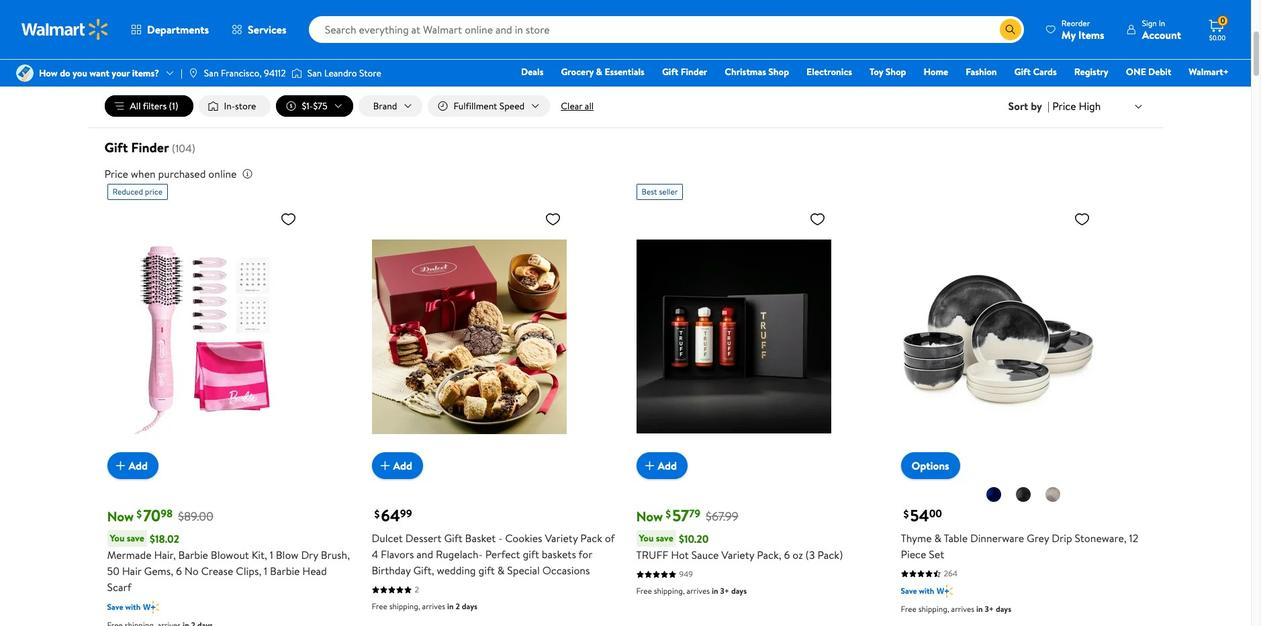 Task type: locate. For each thing, give the bounding box(es) containing it.
you inside you save $10.20 truff hot sauce variety pack, 6 oz (3 pack)
[[639, 532, 654, 546]]

pet gifts list item
[[198, 46, 260, 79]]

crease
[[201, 564, 233, 579]]

1 horizontal spatial with
[[919, 586, 934, 597]]

games inside "list item"
[[275, 18, 301, 32]]

free down birthday
[[372, 601, 387, 613]]

add to cart image
[[113, 458, 129, 474], [377, 458, 393, 474]]

2 shop from the left
[[886, 65, 906, 79]]

arrives down gift,
[[422, 601, 445, 613]]

items
[[1079, 27, 1105, 42]]

0 horizontal spatial gift
[[479, 564, 495, 578]]

0 horizontal spatial walmart plus image
[[143, 601, 159, 615]]

0 vertical spatial free shipping, arrives in 3+ days
[[636, 586, 747, 597]]

debit
[[1149, 65, 1172, 79]]

1 horizontal spatial finder
[[681, 65, 707, 79]]

& inside the thyme & table dinnerware grey drip stoneware, 12 piece set
[[935, 531, 942, 546]]

walmart plus image for $89.00
[[143, 601, 159, 615]]

in for $67.99
[[712, 586, 718, 597]]

save up mermade
[[127, 532, 144, 546]]

variety for cookies
[[545, 531, 578, 546]]

1 vertical spatial save with
[[107, 602, 141, 613]]

0 vertical spatial walmart plus image
[[937, 585, 953, 599]]

care
[[855, 18, 872, 32]]

high
[[1079, 99, 1101, 113]]

$ inside $ 54 00
[[904, 507, 909, 522]]

0 horizontal spatial free
[[372, 601, 387, 613]]

add to cart image
[[642, 458, 658, 474]]

gifts for personalized gifts
[[972, 56, 990, 69]]

save inside you save $10.20 truff hot sauce variety pack, 6 oz (3 pack)
[[656, 532, 674, 546]]

toy shop link
[[864, 64, 912, 79]]

truff hot sauce variety pack, 6 oz (3 pack) image
[[636, 206, 831, 469]]

$1-
[[302, 99, 313, 113]]

price left 'high'
[[1053, 99, 1076, 113]]

1 horizontal spatial add to cart image
[[377, 458, 393, 474]]

1 horizontal spatial save
[[901, 586, 917, 597]]

christmas
[[725, 65, 766, 79]]

0 vertical spatial home
[[904, 18, 929, 32]]

reorder
[[1062, 17, 1090, 29]]

price up reduced
[[104, 167, 128, 181]]

registry link
[[1068, 64, 1115, 79]]

san leandro store
[[307, 66, 381, 80]]

0 horizontal spatial finder
[[131, 138, 169, 157]]

2 add to cart image from the left
[[377, 458, 393, 474]]

music
[[1050, 18, 1074, 32]]

shipping, down birthday
[[389, 601, 420, 613]]

2 horizontal spatial free
[[901, 604, 917, 615]]

save inside you save $18.02 mermade hair, barbie blowout kit, 1 blow dry brush, 50 hair gems, 6 no crease clips, 1 barbie head scarf
[[127, 532, 144, 546]]

save for 70
[[127, 532, 144, 546]]

0 horizontal spatial add button
[[107, 453, 159, 480]]

4 $ from the left
[[904, 507, 909, 522]]

0 vertical spatial clear all
[[1015, 56, 1047, 69]]

toys & games button
[[236, 11, 312, 38]]

dessert
[[406, 531, 442, 546]]

1 horizontal spatial clear
[[1015, 56, 1036, 69]]

3 add button from the left
[[636, 453, 688, 480]]

best
[[642, 186, 657, 198]]

blue image
[[986, 487, 1002, 503]]

1 horizontal spatial now
[[636, 508, 663, 526]]

$ left 57
[[666, 507, 671, 522]]

save up truff
[[656, 532, 674, 546]]

$ left 64
[[374, 507, 380, 522]]

save with down scarf
[[107, 602, 141, 613]]

gift inside gift cards button
[[716, 56, 733, 69]]

2 horizontal spatial arrives
[[951, 604, 975, 615]]

& for grocery & essentials
[[596, 65, 603, 79]]

video games list item
[[481, 46, 560, 79]]

0 horizontal spatial clear
[[561, 99, 583, 113]]

beauty & self-care
[[798, 18, 872, 32]]

1 vertical spatial finder
[[131, 138, 169, 157]]

0 horizontal spatial barbie
[[178, 548, 208, 563]]

san left leandro
[[307, 66, 322, 80]]

0 horizontal spatial fashion
[[628, 18, 659, 32]]

stoneware,
[[1075, 531, 1127, 546]]

 image
[[16, 64, 34, 82], [291, 66, 302, 80]]

2 horizontal spatial add button
[[636, 453, 688, 480]]

add button up 99
[[372, 453, 423, 480]]

home inside button
[[904, 18, 929, 32]]

barbie down blow
[[270, 564, 300, 579]]

1 horizontal spatial fashion
[[966, 65, 997, 79]]

1 horizontal spatial days
[[731, 586, 747, 597]]

of
[[605, 531, 615, 546]]

0
[[1221, 15, 1226, 26]]

add up 57
[[658, 459, 677, 474]]

gifts for home gifts
[[932, 18, 950, 32]]

0 horizontal spatial price
[[104, 167, 128, 181]]

1 horizontal spatial in
[[712, 586, 718, 597]]

sports, outdoors & fitness button
[[568, 49, 695, 76]]

& for toys & games
[[267, 18, 273, 32]]

0 vertical spatial barbie
[[178, 548, 208, 563]]

& inside 'list item'
[[828, 18, 835, 32]]

price
[[1053, 99, 1076, 113], [104, 167, 128, 181]]

1 save from the left
[[127, 532, 144, 546]]

now
[[107, 508, 134, 526], [636, 508, 663, 526]]

price for price high
[[1053, 99, 1076, 113]]

days down wedding
[[462, 601, 478, 613]]

free shipping, arrives in 3+ days down "949" at the bottom right
[[636, 586, 747, 597]]

1 add button from the left
[[107, 453, 159, 480]]

0 vertical spatial fashion
[[628, 18, 659, 32]]

clear all down books, movies & music
[[1015, 56, 1047, 69]]

0 vertical spatial 3+
[[720, 586, 729, 597]]

 image
[[188, 68, 199, 79]]

2 add button from the left
[[372, 453, 423, 480]]

6 left 'no'
[[176, 564, 182, 579]]

free shipping, arrives in 3+ days
[[636, 586, 747, 597], [901, 604, 1012, 615]]

variety inside you save $10.20 truff hot sauce variety pack, 6 oz (3 pack)
[[722, 548, 755, 563]]

walmart image
[[21, 19, 109, 40]]

days
[[731, 586, 747, 597], [462, 601, 478, 613], [996, 604, 1012, 615]]

price inside dropdown button
[[1053, 99, 1076, 113]]

79
[[689, 507, 701, 522]]

san for san leandro store
[[307, 66, 322, 80]]

2 now from the left
[[636, 508, 663, 526]]

1 vertical spatial 1
[[264, 564, 267, 579]]

shipping, for 54
[[919, 604, 949, 615]]

fashion for fashion & jewelry
[[628, 18, 659, 32]]

in-store button
[[199, 95, 271, 117]]

gift for gift sets
[[731, 18, 747, 32]]

0 horizontal spatial  image
[[16, 64, 34, 82]]

gift
[[523, 548, 539, 562], [479, 564, 495, 578]]

1 horizontal spatial arrives
[[687, 586, 710, 597]]

self-
[[837, 18, 855, 32]]

1 horizontal spatial you
[[639, 532, 654, 546]]

| right the by
[[1048, 99, 1050, 114]]

shipping, down 264
[[919, 604, 949, 615]]

0 horizontal spatial 6
[[176, 564, 182, 579]]

in for 54
[[977, 604, 983, 615]]

1 right clips,
[[264, 564, 267, 579]]

add button up 57
[[636, 453, 688, 480]]

1 horizontal spatial gift
[[523, 548, 539, 562]]

all inside button
[[585, 99, 594, 113]]

group containing top picks
[[137, 9, 1115, 79]]

0 horizontal spatial variety
[[545, 531, 578, 546]]

gift inside gift cards link
[[1015, 65, 1031, 79]]

1 horizontal spatial  image
[[291, 66, 302, 80]]

| right items?
[[181, 66, 183, 80]]

now left 70
[[107, 508, 134, 526]]

price high button
[[1050, 97, 1147, 115]]

0 vertical spatial 6
[[784, 548, 790, 563]]

gift
[[731, 18, 747, 32], [716, 56, 733, 69], [662, 65, 679, 79], [1015, 65, 1031, 79], [104, 138, 128, 157], [444, 531, 463, 546]]

6 left oz
[[784, 548, 790, 563]]

2 you from the left
[[639, 532, 654, 546]]

$ left 70
[[137, 507, 142, 522]]

0 horizontal spatial clear all
[[561, 99, 594, 113]]

clear inside sort and filter section element
[[561, 99, 583, 113]]

you for 70
[[110, 532, 125, 546]]

barbie up 'no'
[[178, 548, 208, 563]]

1 vertical spatial 2
[[456, 601, 460, 613]]

pack,
[[757, 548, 782, 563]]

electronics link
[[801, 64, 858, 79]]

1 horizontal spatial variety
[[722, 548, 755, 563]]

fashion link
[[960, 64, 1003, 79]]

0 horizontal spatial in
[[447, 601, 454, 613]]

books, movies & music button
[[971, 11, 1085, 38]]

1 horizontal spatial save with
[[901, 586, 934, 597]]

0 horizontal spatial 1
[[264, 564, 267, 579]]

0 horizontal spatial with
[[125, 602, 141, 613]]

1 shop from the left
[[769, 65, 789, 79]]

0 horizontal spatial save
[[107, 602, 123, 613]]

fashion for fashion
[[966, 65, 997, 79]]

light gray image
[[1045, 487, 1061, 503]]

you up truff
[[639, 532, 654, 546]]

thyme
[[901, 531, 932, 546]]

save with down piece
[[901, 586, 934, 597]]

& for thyme & table dinnerware grey drip stoneware, 12 piece set
[[935, 531, 942, 546]]

& inside "list item"
[[267, 18, 273, 32]]

now for 70
[[107, 508, 134, 526]]

in
[[1159, 17, 1166, 29]]

1 horizontal spatial games
[[521, 56, 547, 69]]

gifts inside "list item"
[[301, 56, 319, 69]]

fashion inside 'fashion' link
[[966, 65, 997, 79]]

price for price when purchased online
[[104, 167, 128, 181]]

save down scarf
[[107, 602, 123, 613]]

1 horizontal spatial 3+
[[985, 604, 994, 615]]

 image left how
[[16, 64, 34, 82]]

drip
[[1052, 531, 1072, 546]]

gift for gift finder (104)
[[104, 138, 128, 157]]

games
[[275, 18, 301, 32], [521, 56, 547, 69]]

free down truff
[[636, 586, 652, 597]]

add to cart image up now $ 70 98 $89.00
[[113, 458, 129, 474]]

gift inside gift finder link
[[662, 65, 679, 79]]

1 vertical spatial home
[[924, 65, 948, 79]]

walmart plus image down 264
[[937, 585, 953, 599]]

gift down cookies
[[523, 548, 539, 562]]

1 vertical spatial clear
[[561, 99, 583, 113]]

2 horizontal spatial in
[[977, 604, 983, 615]]

1 horizontal spatial san
[[307, 66, 322, 80]]

0 vertical spatial price
[[1053, 99, 1076, 113]]

1 horizontal spatial shop
[[886, 65, 906, 79]]

shop right the toy
[[886, 65, 906, 79]]

1 $ from the left
[[137, 507, 142, 522]]

0 horizontal spatial you
[[110, 532, 125, 546]]

arrives for 54
[[951, 604, 975, 615]]

$75
[[313, 99, 328, 113]]

free
[[636, 586, 652, 597], [372, 601, 387, 613], [901, 604, 917, 615]]

pet gifts button
[[201, 49, 257, 76]]

add to cart image for mermade hair, barbie blowout kit, 1 blow dry brush, 50 hair gems, 6 no crease clips, 1 barbie head scarf image on the left of page
[[113, 458, 129, 474]]

1 vertical spatial with
[[125, 602, 141, 613]]

& inside "dulcet dessert gift basket -  cookies variety pack of 4 flavors and rugelach- perfect gift baskets for birthday gift, wedding gift & special occasions"
[[498, 564, 505, 578]]

gifts for tech gifts
[[456, 18, 474, 32]]

save down piece
[[901, 586, 917, 597]]

video games button
[[484, 49, 557, 76]]

grocery
[[561, 65, 594, 79]]

home for home gifts
[[904, 18, 929, 32]]

1 add to cart image from the left
[[113, 458, 129, 474]]

with down set at the bottom of page
[[919, 586, 934, 597]]

0 vertical spatial all
[[1039, 56, 1047, 69]]

white elephant gifts button
[[778, 49, 898, 76]]

grocery & essentials
[[561, 65, 645, 79]]

clear all inside sort and filter section element
[[561, 99, 594, 113]]

gifts inside "button"
[[228, 56, 246, 69]]

clear all
[[1015, 56, 1047, 69], [561, 99, 594, 113]]

1 horizontal spatial price
[[1053, 99, 1076, 113]]

0 horizontal spatial save with
[[107, 602, 141, 613]]

clear all button down books, movies & music
[[1009, 56, 1053, 69]]

all filters (1) button
[[104, 95, 193, 117]]

gifts for pet gifts
[[228, 56, 246, 69]]

auto gifts list item
[[265, 46, 332, 79]]

personalized gifts list item
[[906, 46, 1004, 79]]

arrives down 264
[[951, 604, 975, 615]]

gift inside gift sets button
[[731, 18, 747, 32]]

add up 99
[[393, 459, 412, 474]]

variety inside "dulcet dessert gift basket -  cookies variety pack of 4 flavors and rugelach- perfect gift baskets for birthday gift, wedding gift & special occasions"
[[545, 531, 578, 546]]

1 horizontal spatial clear all
[[1015, 56, 1047, 69]]

2 up free shipping, arrives in 2 days
[[415, 584, 419, 596]]

gift for gift finder
[[662, 65, 679, 79]]

now inside now $ 70 98 $89.00
[[107, 508, 134, 526]]

with down scarf
[[125, 602, 141, 613]]

fulfillment
[[454, 99, 497, 113]]

free shipping, arrives in 3+ days down 264
[[901, 604, 1012, 615]]

cards
[[1033, 65, 1057, 79]]

shop right christmas
[[769, 65, 789, 79]]

1 vertical spatial price
[[104, 167, 128, 181]]

fashion & jewelry list item
[[615, 9, 712, 41]]

with for $89.00
[[125, 602, 141, 613]]

1 vertical spatial games
[[521, 56, 547, 69]]

rugelach-
[[436, 548, 483, 562]]

add up 70
[[129, 459, 148, 474]]

1 vertical spatial walmart plus image
[[143, 601, 159, 615]]

christmas shop link
[[719, 64, 795, 79]]

add to cart image up 64
[[377, 458, 393, 474]]

0 vertical spatial clear
[[1015, 56, 1036, 69]]

$1-$75
[[302, 99, 328, 113]]

clear down grocery
[[561, 99, 583, 113]]

gifts inside list item
[[456, 18, 474, 32]]

0 vertical spatial games
[[275, 18, 301, 32]]

san left francisco,
[[204, 66, 219, 80]]

gray image
[[1015, 487, 1031, 503]]

walmart plus image
[[937, 585, 953, 599], [143, 601, 159, 615]]

kit,
[[252, 548, 267, 563]]

1 now from the left
[[107, 508, 134, 526]]

mermade
[[107, 548, 152, 563]]

gifts inside 'list item'
[[972, 56, 990, 69]]

thyme & table dinnerware grey drip stoneware, 12 piece set image
[[901, 206, 1096, 469]]

1 you from the left
[[110, 532, 125, 546]]

free down piece
[[901, 604, 917, 615]]

Search search field
[[309, 16, 1024, 43]]

0 horizontal spatial add to cart image
[[113, 458, 129, 474]]

1 vertical spatial gift
[[479, 564, 495, 578]]

0 horizontal spatial shipping,
[[389, 601, 420, 613]]

variety
[[545, 531, 578, 546], [722, 548, 755, 563]]

1 vertical spatial variety
[[722, 548, 755, 563]]

0 horizontal spatial save
[[127, 532, 144, 546]]

days down you save $10.20 truff hot sauce variety pack, 6 oz (3 pack)
[[731, 586, 747, 597]]

finder up when
[[131, 138, 169, 157]]

1 horizontal spatial barbie
[[270, 564, 300, 579]]

variety up baskets
[[545, 531, 578, 546]]

scarf
[[107, 580, 131, 595]]

now inside "now $ 57 79 $67.99"
[[636, 508, 663, 526]]

walmart+
[[1189, 65, 1229, 79]]

1 add from the left
[[129, 459, 148, 474]]

1 horizontal spatial save
[[656, 532, 674, 546]]

walmart plus image down gems,
[[143, 601, 159, 615]]

home
[[904, 18, 929, 32], [924, 65, 948, 79]]

no
[[185, 564, 199, 579]]

you save $10.20 truff hot sauce variety pack, 6 oz (3 pack)
[[636, 532, 843, 563]]

san
[[204, 66, 219, 80], [307, 66, 322, 80]]

gift down perfect
[[479, 564, 495, 578]]

hair,
[[154, 548, 176, 563]]

personalized
[[919, 56, 970, 69]]

 image right 94112
[[291, 66, 302, 80]]

wedding
[[437, 564, 476, 578]]

2 save from the left
[[656, 532, 674, 546]]

1 horizontal spatial add
[[393, 459, 412, 474]]

6 inside you save $10.20 truff hot sauce variety pack, 6 oz (3 pack)
[[784, 548, 790, 563]]

variety for sauce
[[722, 548, 755, 563]]

0 horizontal spatial san
[[204, 66, 219, 80]]

toys & games list item
[[233, 9, 315, 41]]

clear all button down grocery
[[556, 95, 599, 117]]

you
[[110, 532, 125, 546], [639, 532, 654, 546]]

2 down wedding
[[456, 601, 460, 613]]

1 vertical spatial 6
[[176, 564, 182, 579]]

1 horizontal spatial 6
[[784, 548, 790, 563]]

gems,
[[144, 564, 173, 579]]

$1-$75 button
[[276, 95, 353, 117]]

0 vertical spatial clear all button
[[1009, 56, 1053, 69]]

0 horizontal spatial 3+
[[720, 586, 729, 597]]

1 san from the left
[[204, 66, 219, 80]]

clear down search icon
[[1015, 56, 1036, 69]]

1 horizontal spatial free
[[636, 586, 652, 597]]

auto gifts button
[[268, 49, 330, 76]]

1 horizontal spatial shipping,
[[654, 586, 685, 597]]

0 vertical spatial with
[[919, 586, 934, 597]]

top picks list item
[[164, 9, 228, 41]]

add button up 70
[[107, 453, 159, 480]]

2 horizontal spatial days
[[996, 604, 1012, 615]]

0 horizontal spatial free shipping, arrives in 3+ days
[[636, 586, 747, 597]]

group
[[137, 9, 1115, 79]]

1 horizontal spatial add button
[[372, 453, 423, 480]]

you for 57
[[639, 532, 654, 546]]

0 horizontal spatial games
[[275, 18, 301, 32]]

now left 57
[[636, 508, 663, 526]]

1 horizontal spatial clear all button
[[1009, 56, 1053, 69]]

clear all down grocery
[[561, 99, 594, 113]]

home
[[383, 56, 406, 69]]

add button for 70
[[107, 453, 159, 480]]

finder left gift cards
[[681, 65, 707, 79]]

top
[[177, 18, 192, 32]]

add for 57
[[658, 459, 677, 474]]

head
[[302, 564, 327, 579]]

shipping, down "949" at the bottom right
[[654, 586, 685, 597]]

3 $ from the left
[[666, 507, 671, 522]]

sports,
[[579, 56, 608, 69]]

finder for gift finder
[[681, 65, 707, 79]]

2 $ from the left
[[374, 507, 380, 522]]

one
[[1126, 65, 1146, 79]]

6 inside you save $18.02 mermade hair, barbie blowout kit, 1 blow dry brush, 50 hair gems, 6 no crease clips, 1 barbie head scarf
[[176, 564, 182, 579]]

all inside list item
[[1039, 56, 1047, 69]]

1 right kit,
[[270, 548, 273, 563]]

shipping, for $67.99
[[654, 586, 685, 597]]

free for $67.99
[[636, 586, 652, 597]]

1 vertical spatial save
[[107, 602, 123, 613]]

white elephant gifts list item
[[775, 46, 900, 79]]

3+ for 54
[[985, 604, 994, 615]]

you inside you save $18.02 mermade hair, barbie blowout kit, 1 blow dry brush, 50 hair gems, 6 no crease clips, 1 barbie head scarf
[[110, 532, 125, 546]]

fashion
[[628, 18, 659, 32], [966, 65, 997, 79]]

1 vertical spatial clear all button
[[556, 95, 599, 117]]

days down the thyme & table dinnerware grey drip stoneware, 12 piece set
[[996, 604, 1012, 615]]

1 vertical spatial 3+
[[985, 604, 994, 615]]

fashion inside fashion & jewelry button
[[628, 18, 659, 32]]

variety left pack,
[[722, 548, 755, 563]]

$ 54 00
[[904, 505, 942, 527]]

you up mermade
[[110, 532, 125, 546]]

want
[[89, 66, 109, 80]]

1 horizontal spatial 2
[[456, 601, 460, 613]]

0 vertical spatial 2
[[415, 584, 419, 596]]

gift cards list item
[[703, 46, 770, 79]]

shop for christmas shop
[[769, 65, 789, 79]]

0 horizontal spatial add
[[129, 459, 148, 474]]

3 add from the left
[[658, 459, 677, 474]]

$ left 54
[[904, 507, 909, 522]]

1 horizontal spatial |
[[1048, 99, 1050, 114]]

2 san from the left
[[307, 66, 322, 80]]

gift finder (104)
[[104, 138, 195, 157]]

all
[[130, 99, 141, 113]]

home gifts
[[904, 18, 950, 32]]

gift for gift cards
[[1015, 65, 1031, 79]]

arrives down "949" at the bottom right
[[687, 586, 710, 597]]



Task type: vqa. For each thing, say whether or not it's contained in the screenshot.
6 in the You save $10.20 TRUFF Hot Sauce Variety Pack, 6 oz (3 Pack)
yes



Task type: describe. For each thing, give the bounding box(es) containing it.
tools & home improvement list item
[[338, 46, 476, 79]]

cards
[[735, 56, 756, 69]]

hot
[[671, 548, 689, 563]]

gift finder link
[[656, 64, 713, 79]]

leandro
[[324, 66, 357, 80]]

reduced
[[113, 186, 143, 198]]

store
[[235, 99, 256, 113]]

arrives for $67.99
[[687, 586, 710, 597]]

food & beverage gifts list item
[[493, 9, 610, 41]]

949
[[679, 569, 693, 580]]

Walmart Site-Wide search field
[[309, 16, 1024, 43]]

best seller
[[642, 186, 678, 198]]

0 horizontal spatial |
[[181, 66, 183, 80]]

now $ 70 98 $89.00
[[107, 505, 214, 527]]

all filters (1)
[[130, 99, 178, 113]]

tech
[[435, 18, 454, 32]]

mermade hair, barbie blowout kit, 1 blow dry brush, 50 hair gems, 6 no crease clips, 1 barbie head scarf image
[[107, 206, 302, 469]]

birthday
[[372, 564, 411, 578]]

beauty & self-care button
[[787, 11, 883, 38]]

& for beauty & self-care
[[828, 18, 835, 32]]

grocery & essentials link
[[555, 64, 651, 79]]

sign in to add to favorites list, dulcet dessert gift basket -  cookies variety pack of 4 flavors and rugelach- perfect gift baskets for birthday gift, wedding gift & special occasions image
[[545, 211, 561, 228]]

& for fashion & jewelry
[[661, 18, 668, 32]]

free shipping, arrives in 3+ days for $67.99
[[636, 586, 747, 597]]

fitness
[[657, 56, 684, 69]]

san for san francisco, 94112
[[204, 66, 219, 80]]

stocking stuffers list item
[[320, 9, 416, 41]]

sets
[[750, 18, 766, 32]]

sports, outdoors & fitness list item
[[565, 46, 698, 79]]

personalized gifts button
[[908, 49, 1001, 76]]

food
[[507, 18, 527, 32]]

sign in to add to favorites list, mermade hair, barbie blowout kit, 1 blow dry brush, 50 hair gems, 6 no crease clips, 1 barbie head scarf image
[[280, 211, 297, 228]]

jewelry
[[670, 18, 699, 32]]

my
[[1062, 27, 1076, 42]]

deals
[[521, 65, 544, 79]]

99
[[400, 507, 412, 522]]

white
[[789, 56, 813, 69]]

beauty
[[798, 18, 826, 32]]

sign in to add to favorites list, truff hot sauce variety pack, 6 oz (3 pack) image
[[810, 211, 826, 228]]

all for leftmost clear all button
[[585, 99, 594, 113]]

search icon image
[[1005, 24, 1016, 35]]

sign
[[1142, 17, 1157, 29]]

online
[[208, 167, 237, 181]]

all for top clear all button
[[1039, 56, 1047, 69]]

dry
[[301, 548, 318, 563]]

$67.99
[[706, 508, 739, 525]]

sports, outdoors & fitness
[[579, 56, 684, 69]]

blowout
[[211, 548, 249, 563]]

tools
[[351, 56, 372, 69]]

items?
[[132, 66, 159, 80]]

now $ 57 79 $67.99
[[636, 505, 739, 527]]

$ inside now $ 70 98 $89.00
[[137, 507, 142, 522]]

57
[[673, 505, 689, 527]]

elephant
[[815, 56, 850, 69]]

clear all inside list item
[[1015, 56, 1047, 69]]

gift sets button
[[720, 11, 776, 38]]

food & beverage gifts
[[507, 18, 596, 32]]

legal information image
[[242, 169, 253, 179]]

essentials
[[605, 65, 645, 79]]

you save $18.02 mermade hair, barbie blowout kit, 1 blow dry brush, 50 hair gems, 6 no crease clips, 1 barbie head scarf
[[107, 532, 350, 595]]

home for home
[[924, 65, 948, 79]]

pet gifts
[[212, 56, 246, 69]]

pack
[[581, 531, 602, 546]]

table
[[944, 531, 968, 546]]

books, movies & music
[[982, 18, 1074, 32]]

home gifts list item
[[891, 9, 963, 41]]

tools & home improvement
[[351, 56, 462, 69]]

blow
[[276, 548, 299, 563]]

departments
[[147, 22, 209, 37]]

games inside list item
[[521, 56, 547, 69]]

$ inside "now $ 57 79 $67.99"
[[666, 507, 671, 522]]

0 $0.00
[[1209, 15, 1226, 42]]

reorder my items
[[1062, 17, 1105, 42]]

oz
[[793, 548, 803, 563]]

perfect
[[485, 548, 520, 562]]

save for 54
[[901, 586, 917, 597]]

walmart plus image for 54
[[937, 585, 953, 599]]

 image for san
[[291, 66, 302, 80]]

gifts for auto gifts
[[301, 56, 319, 69]]

gift cards
[[716, 56, 756, 69]]

(3
[[806, 548, 815, 563]]

options link
[[901, 453, 960, 480]]

sort
[[1008, 99, 1029, 114]]

save with for 54
[[901, 586, 934, 597]]

sign in to add to favorites list, thyme & table dinnerware grey drip stoneware, 12 piece set image
[[1074, 211, 1090, 228]]

1 vertical spatial barbie
[[270, 564, 300, 579]]

add button for 57
[[636, 453, 688, 480]]

and
[[417, 548, 433, 562]]

christmas shop
[[725, 65, 789, 79]]

save for 57
[[656, 532, 674, 546]]

gift sets list item
[[718, 9, 779, 41]]

piece
[[901, 548, 926, 562]]

how do you want your items?
[[39, 66, 159, 80]]

price high
[[1053, 99, 1101, 113]]

0 horizontal spatial clear all button
[[556, 95, 599, 117]]

clear inside list item
[[1015, 56, 1036, 69]]

gift sets
[[731, 18, 766, 32]]

finder for gift finder (104)
[[131, 138, 169, 157]]

days for 54
[[996, 604, 1012, 615]]

stocking stuffers button
[[323, 11, 414, 38]]

books, movies & music list item
[[969, 9, 1087, 41]]

flavors
[[381, 548, 414, 562]]

baskets
[[542, 548, 576, 562]]

services button
[[220, 13, 298, 46]]

toys & games
[[247, 18, 301, 32]]

fulfillment speed button
[[428, 95, 550, 117]]

0 horizontal spatial days
[[462, 601, 478, 613]]

toys
[[247, 18, 265, 32]]

sort and filter section element
[[88, 85, 1163, 128]]

1 horizontal spatial 1
[[270, 548, 273, 563]]

0 horizontal spatial arrives
[[422, 601, 445, 613]]

days for $67.99
[[731, 586, 747, 597]]

dinnerware
[[970, 531, 1024, 546]]

clear all list item
[[1009, 46, 1053, 79]]

 image for how
[[16, 64, 34, 82]]

in-
[[224, 99, 235, 113]]

free shipping, arrives in 3+ days for 54
[[901, 604, 1012, 615]]

& for tools & home improvement
[[374, 56, 380, 69]]

books,
[[982, 18, 1009, 32]]

set
[[929, 548, 944, 562]]

now for 57
[[636, 508, 663, 526]]

3+ for $67.99
[[720, 586, 729, 597]]

reduced price
[[113, 186, 163, 198]]

home link
[[918, 64, 955, 79]]

& for food & beverage gifts
[[530, 18, 536, 32]]

dulcet dessert gift basket -  cookies variety pack of 4 flavors and rugelach- perfect gift baskets for birthday gift, wedding gift & special occasions
[[372, 531, 615, 578]]

add for 70
[[129, 459, 148, 474]]

$ inside $ 64 99
[[374, 507, 380, 522]]

| inside sort and filter section element
[[1048, 99, 1050, 114]]

(1)
[[169, 99, 178, 113]]

0 horizontal spatial 2
[[415, 584, 419, 596]]

add to cart image for dulcet dessert gift basket -  cookies variety pack of 4 flavors and rugelach- perfect gift baskets for birthday gift, wedding gift & special occasions image
[[377, 458, 393, 474]]

fashion & jewelry button
[[618, 11, 710, 38]]

for
[[579, 548, 592, 562]]

fulfillment speed
[[454, 99, 525, 113]]

with for 54
[[919, 586, 934, 597]]

0 vertical spatial gift
[[523, 548, 539, 562]]

2 add from the left
[[393, 459, 412, 474]]

-
[[499, 531, 503, 546]]

00
[[929, 507, 942, 522]]

dulcet dessert gift basket -  cookies variety pack of 4 flavors and rugelach- perfect gift baskets for birthday gift, wedding gift & special occasions image
[[372, 206, 567, 469]]

stocking stuffers
[[334, 18, 403, 32]]

gift for gift cards
[[716, 56, 733, 69]]

save for $89.00
[[107, 602, 123, 613]]

one debit
[[1126, 65, 1172, 79]]

beauty & self-care list item
[[785, 9, 886, 41]]

gift inside "dulcet dessert gift basket -  cookies variety pack of 4 flavors and rugelach- perfect gift baskets for birthday gift, wedding gift & special occasions"
[[444, 531, 463, 546]]

by
[[1031, 99, 1042, 114]]

tech gifts list item
[[422, 9, 488, 41]]

seller
[[659, 186, 678, 198]]

free for 54
[[901, 604, 917, 615]]

70
[[143, 505, 161, 527]]

shop for toy shop
[[886, 65, 906, 79]]

save with for $89.00
[[107, 602, 141, 613]]

auto gifts
[[278, 56, 319, 69]]

in-store
[[224, 99, 256, 113]]



